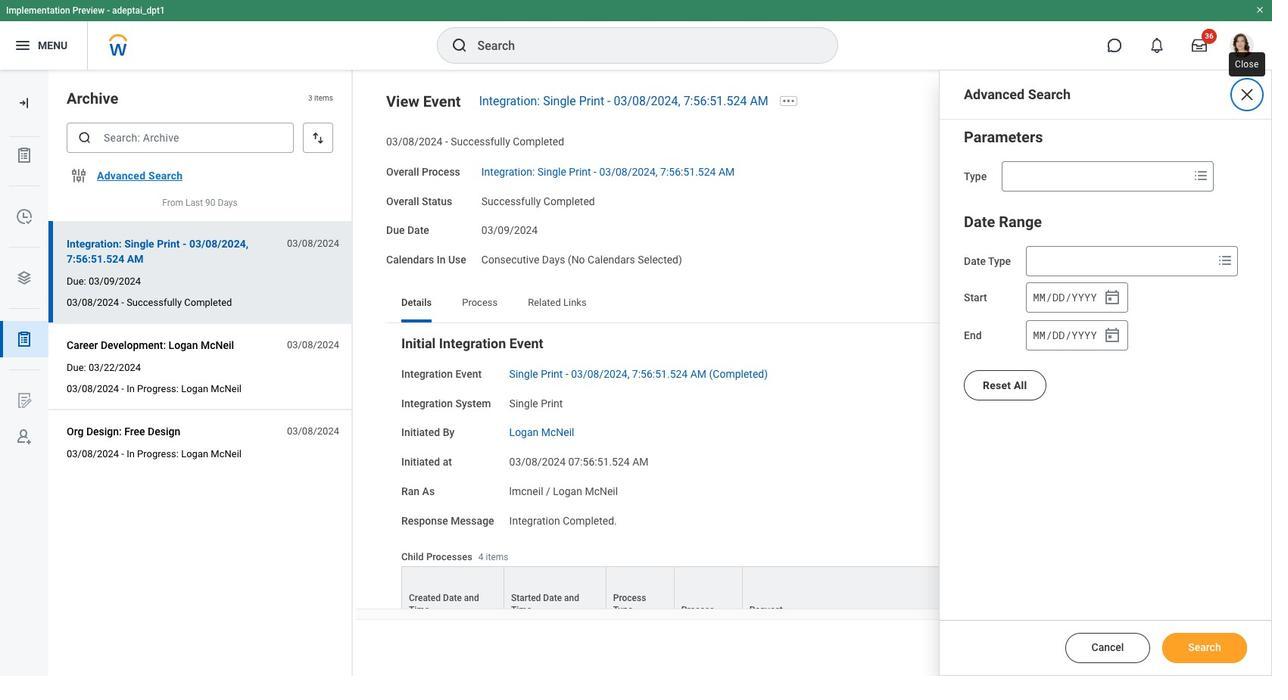Task type: vqa. For each thing, say whether or not it's contained in the screenshot.
Advanced to the top
yes



Task type: locate. For each thing, give the bounding box(es) containing it.
0 vertical spatial dd
[[1052, 290, 1065, 304]]

- down implementation preview -   adeptai_dpt1 banner
[[607, 94, 611, 108]]

1 vertical spatial event
[[510, 335, 543, 351]]

child
[[401, 551, 424, 562]]

0 horizontal spatial advanced search
[[97, 170, 183, 182]]

mm down start group
[[1033, 328, 1046, 342]]

1 vertical spatial search image
[[77, 130, 92, 145]]

03/08/2024, inside "integration: single print - 03/08/2024, 7:56:51.524 am"
[[189, 238, 249, 250]]

3 column header from the left
[[1146, 567, 1214, 621]]

0 horizontal spatial search
[[148, 170, 183, 182]]

advanced right configure image
[[97, 170, 146, 182]]

am inside button
[[127, 253, 143, 265]]

1 time from the left
[[409, 605, 430, 616]]

integration for integration system
[[401, 397, 453, 409]]

integration: single print - 03/08/2024, 7:56:51.524 am inside integration: single print - 03/08/2024, 7:56:51.524 am button
[[67, 238, 249, 265]]

initiated at
[[401, 456, 452, 468]]

event for integration event
[[456, 368, 482, 380]]

due: for integration: single print - 03/08/2024, 7:56:51.524 am
[[67, 276, 86, 287]]

0 vertical spatial 03/08/2024 - successfully completed
[[386, 136, 564, 148]]

0 horizontal spatial 03/08/2024 - successfully completed
[[67, 297, 232, 308]]

end
[[964, 329, 982, 342]]

(no
[[568, 254, 585, 266]]

0 horizontal spatial time
[[409, 605, 430, 616]]

in down the org design: free design 'button' at the bottom left
[[127, 448, 135, 460]]

0 vertical spatial search
[[1028, 86, 1071, 102]]

tab list containing details
[[386, 286, 1219, 322]]

1 vertical spatial dd
[[1052, 328, 1065, 342]]

/
[[1046, 290, 1052, 304], [1065, 290, 1072, 304], [1046, 328, 1052, 342], [1065, 328, 1072, 342], [546, 485, 550, 497]]

at
[[443, 456, 452, 468]]

0 vertical spatial mm / dd / yyyy
[[1033, 290, 1097, 304]]

1 vertical spatial days
[[542, 254, 565, 266]]

03/08/2024 - in progress: logan mcneil down design
[[67, 448, 242, 460]]

1 vertical spatial items
[[486, 552, 509, 562]]

dd inside end group
[[1052, 328, 1065, 342]]

1 horizontal spatial advanced
[[964, 86, 1025, 102]]

date for created date and time
[[443, 593, 462, 604]]

mm inside start group
[[1033, 290, 1046, 304]]

2 vertical spatial completed
[[184, 297, 232, 308]]

mm up end group
[[1033, 290, 1046, 304]]

request button
[[743, 567, 940, 620]]

date right due
[[407, 224, 429, 236]]

1 due: from the top
[[67, 276, 86, 287]]

yyyy
[[1072, 290, 1097, 304], [1072, 328, 1097, 342]]

initiated
[[401, 427, 440, 439], [401, 456, 440, 468]]

0 vertical spatial type
[[964, 170, 987, 183]]

child processes 4 items
[[401, 551, 509, 562]]

- up overall process
[[445, 136, 448, 148]]

calendars right (no
[[588, 254, 635, 266]]

yyyy inside end group
[[1072, 328, 1097, 342]]

due: up career
[[67, 276, 86, 287]]

search image up configure image
[[77, 130, 92, 145]]

mm / dd / yyyy for start
[[1033, 290, 1097, 304]]

related links
[[528, 297, 587, 308]]

0 vertical spatial mm
[[1033, 290, 1046, 304]]

2 vertical spatial integration:
[[67, 238, 122, 250]]

successfully inside "item list" element
[[127, 297, 182, 308]]

logan inside button
[[169, 339, 198, 351]]

1 vertical spatial integration:
[[481, 166, 535, 178]]

integration: single print - 03/08/2024, 7:56:51.524 am down implementation preview -   adeptai_dpt1 banner
[[479, 94, 769, 108]]

time down started
[[511, 605, 532, 616]]

2 calendars from the left
[[588, 254, 635, 266]]

2 due: from the top
[[67, 362, 86, 373]]

progress: down design
[[137, 448, 179, 460]]

in
[[437, 254, 446, 266], [127, 383, 135, 395], [127, 448, 135, 460]]

close
[[1235, 59, 1259, 70]]

2 column header from the left
[[1077, 567, 1146, 621]]

overall for overall status
[[386, 195, 419, 207]]

1 horizontal spatial calendars
[[588, 254, 635, 266]]

preview
[[72, 5, 105, 16]]

calendars down due date
[[386, 254, 434, 266]]

1 dd from the top
[[1052, 290, 1065, 304]]

profile logan mcneil element
[[1221, 29, 1263, 62]]

single
[[543, 94, 576, 108], [538, 166, 566, 178], [124, 238, 154, 250], [509, 368, 538, 380], [509, 397, 538, 409]]

range
[[999, 213, 1042, 231]]

0 horizontal spatial type
[[613, 605, 633, 616]]

7:56:51.524 inside "integration: single print - 03/08/2024, 7:56:51.524 am"
[[67, 253, 124, 265]]

1 vertical spatial integration: single print - 03/08/2024, 7:56:51.524 am
[[481, 166, 735, 178]]

initiated left by
[[401, 427, 440, 439]]

message
[[451, 515, 494, 527]]

- right preview
[[107, 5, 110, 16]]

1 vertical spatial prompts image
[[1216, 251, 1235, 270]]

calendar image
[[1103, 326, 1122, 345]]

2 dd from the top
[[1052, 328, 1065, 342]]

successfully up career development: logan mcneil button
[[127, 297, 182, 308]]

configure image
[[70, 167, 88, 185]]

1 yyyy from the top
[[1072, 290, 1097, 304]]

2 initiated from the top
[[401, 456, 440, 468]]

calendars
[[386, 254, 434, 266], [588, 254, 635, 266]]

03/09/2024
[[481, 224, 538, 236], [89, 276, 141, 287]]

integration: single print - 03/08/2024, 7:56:51.524 am button
[[67, 235, 279, 268]]

process up status
[[422, 166, 460, 178]]

dd for start
[[1052, 290, 1065, 304]]

1 initiated from the top
[[401, 427, 440, 439]]

single inside 'link'
[[509, 368, 538, 380]]

1 horizontal spatial items
[[486, 552, 509, 562]]

1 vertical spatial progress:
[[137, 448, 179, 460]]

calendars in use
[[386, 254, 466, 266]]

advanced search up from on the top of page
[[97, 170, 183, 182]]

1 vertical spatial initiated
[[401, 456, 440, 468]]

1 03/08/2024 - in progress: logan mcneil from the top
[[67, 383, 242, 395]]

0 vertical spatial search image
[[450, 36, 468, 55]]

integration:
[[479, 94, 540, 108], [481, 166, 535, 178], [67, 238, 122, 250]]

1 column header from the left
[[1009, 567, 1077, 621]]

event right 'view'
[[423, 92, 461, 111]]

1 vertical spatial type
[[988, 255, 1011, 267]]

row
[[401, 567, 1214, 621]]

07:56:51.524
[[568, 456, 630, 468]]

1 horizontal spatial and
[[564, 593, 579, 604]]

started date and time button
[[504, 567, 606, 620]]

as
[[422, 485, 435, 497]]

- down last
[[183, 238, 187, 250]]

0 horizontal spatial calendars
[[386, 254, 434, 266]]

0 vertical spatial due:
[[67, 276, 86, 287]]

integration: single print - 03/08/2024, 7:56:51.524 am down from on the top of page
[[67, 238, 249, 265]]

advanced up parameters
[[964, 86, 1025, 102]]

mm / dd / yyyy
[[1033, 290, 1097, 304], [1033, 328, 1097, 342]]

all
[[1014, 379, 1027, 392]]

1 horizontal spatial type
[[964, 170, 987, 183]]

0 vertical spatial 03/08/2024 - in progress: logan mcneil
[[67, 383, 242, 395]]

search
[[1028, 86, 1071, 102], [148, 170, 183, 182], [1188, 641, 1221, 654]]

0 horizontal spatial advanced
[[97, 170, 146, 182]]

integration: for event
[[479, 94, 540, 108]]

items
[[314, 94, 333, 102], [486, 552, 509, 562]]

started date and time
[[511, 593, 579, 616]]

and down 4
[[464, 593, 479, 604]]

0 vertical spatial in
[[437, 254, 446, 266]]

2 vertical spatial successfully
[[127, 297, 182, 308]]

clipboard image
[[15, 330, 33, 348]]

date inside created date and time
[[443, 593, 462, 604]]

overall up due date
[[386, 195, 419, 207]]

1 vertical spatial successfully
[[481, 195, 541, 207]]

items right 3
[[314, 94, 333, 102]]

1 horizontal spatial prompts image
[[1216, 251, 1235, 270]]

due: down career
[[67, 362, 86, 373]]

calendars in use element
[[481, 245, 682, 267]]

date right started
[[543, 593, 562, 604]]

advanced inside button
[[97, 170, 146, 182]]

1 vertical spatial due:
[[67, 362, 86, 373]]

type down date range
[[988, 255, 1011, 267]]

2 horizontal spatial type
[[988, 255, 1011, 267]]

single print element
[[509, 394, 563, 409]]

mm / dd / yyyy up end group
[[1033, 290, 1097, 304]]

successfully up overall process
[[451, 136, 510, 148]]

logan down single print
[[509, 427, 539, 439]]

0 vertical spatial integration:
[[479, 94, 540, 108]]

process right process type popup button
[[681, 605, 714, 616]]

03/08/2024 - in progress: logan mcneil down career development: logan mcneil button
[[67, 383, 242, 395]]

03/08/2024
[[386, 136, 443, 148], [287, 238, 339, 249], [67, 297, 119, 308], [287, 339, 339, 351], [67, 383, 119, 395], [287, 426, 339, 437], [67, 448, 119, 460], [509, 456, 566, 468]]

integration up initiated by
[[401, 397, 453, 409]]

x image
[[1238, 86, 1256, 104]]

03/09/2024 down integration: single print - 03/08/2024, 7:56:51.524 am button
[[89, 276, 141, 287]]

in left use
[[437, 254, 446, 266]]

2 mm from the top
[[1033, 328, 1046, 342]]

logan down career development: logan mcneil button
[[181, 383, 208, 395]]

3
[[308, 94, 312, 102]]

inbox large image
[[1192, 38, 1207, 53]]

search button
[[1162, 633, 1247, 663]]

mm for end
[[1033, 328, 1046, 342]]

1 mm from the top
[[1033, 290, 1046, 304]]

0 vertical spatial overall
[[386, 166, 419, 178]]

single print
[[509, 397, 563, 409]]

1 vertical spatial integration: single print - 03/08/2024, 7:56:51.524 am link
[[481, 163, 735, 178]]

created date and time
[[409, 593, 479, 616]]

days inside "item list" element
[[218, 198, 238, 208]]

type inside process type
[[613, 605, 633, 616]]

date right created
[[443, 593, 462, 604]]

type
[[964, 170, 987, 183], [988, 255, 1011, 267], [613, 605, 633, 616]]

time inside started date and time
[[511, 605, 532, 616]]

column header
[[1009, 567, 1077, 621], [1077, 567, 1146, 621], [1146, 567, 1214, 621]]

lmcneil / logan mcneil
[[509, 485, 618, 497]]

yyyy inside start group
[[1072, 290, 1097, 304]]

1 mm / dd / yyyy from the top
[[1033, 290, 1097, 304]]

and inside created date and time
[[464, 593, 479, 604]]

03/09/2024 inside "item list" element
[[89, 276, 141, 287]]

overall
[[386, 166, 419, 178], [386, 195, 419, 207]]

completed down integration: single print - 03/08/2024, 7:56:51.524 am button
[[184, 297, 232, 308]]

0 vertical spatial advanced
[[964, 86, 1025, 102]]

lmcneil
[[509, 485, 543, 497]]

event for view event
[[423, 92, 461, 111]]

items right 4
[[486, 552, 509, 562]]

03/08/2024 - successfully completed
[[386, 136, 564, 148], [67, 297, 232, 308]]

type inside date range group
[[988, 255, 1011, 267]]

overall process
[[386, 166, 460, 178]]

integration: single print - 03/08/2024, 7:56:51.524 am link up 'overall status' element
[[481, 163, 735, 178]]

completed inside "item list" element
[[184, 297, 232, 308]]

response
[[401, 515, 448, 527]]

0 vertical spatial progress:
[[137, 383, 179, 395]]

list
[[0, 137, 48, 455]]

integration: single print - 03/08/2024, 7:56:51.524 am up 'overall status' element
[[481, 166, 735, 178]]

process up initial integration event
[[462, 297, 498, 308]]

date
[[964, 213, 995, 231], [407, 224, 429, 236], [964, 255, 986, 267], [443, 593, 462, 604], [543, 593, 562, 604]]

0 vertical spatial advanced search
[[964, 86, 1071, 102]]

single inside "integration: single print - 03/08/2024, 7:56:51.524 am"
[[124, 238, 154, 250]]

-
[[107, 5, 110, 16], [607, 94, 611, 108], [445, 136, 448, 148], [594, 166, 597, 178], [183, 238, 187, 250], [121, 297, 124, 308], [566, 368, 569, 380], [121, 383, 124, 395], [121, 448, 124, 460]]

time for started date and time
[[511, 605, 532, 616]]

0 horizontal spatial days
[[218, 198, 238, 208]]

2 time from the left
[[511, 605, 532, 616]]

advanced search up parameters
[[964, 86, 1071, 102]]

progress:
[[137, 383, 179, 395], [137, 448, 179, 460]]

dd inside start group
[[1052, 290, 1065, 304]]

type right started date and time popup button
[[613, 605, 633, 616]]

1 vertical spatial 03/08/2024 - successfully completed
[[67, 297, 232, 308]]

1 vertical spatial mm
[[1033, 328, 1046, 342]]

logan right development:
[[169, 339, 198, 351]]

0 vertical spatial prompts image
[[1192, 167, 1210, 185]]

date inside started date and time
[[543, 593, 562, 604]]

2 vertical spatial integration: single print - 03/08/2024, 7:56:51.524 am
[[67, 238, 249, 265]]

initiated by
[[401, 427, 455, 439]]

mm / dd / yyyy inside end group
[[1033, 328, 1097, 342]]

0 vertical spatial integration: single print - 03/08/2024, 7:56:51.524 am
[[479, 94, 769, 108]]

processes
[[426, 551, 472, 562]]

0 horizontal spatial 03/09/2024
[[89, 276, 141, 287]]

1 vertical spatial completed
[[544, 195, 595, 207]]

03/08/2024,
[[614, 94, 681, 108], [599, 166, 658, 178], [189, 238, 249, 250], [571, 368, 630, 380]]

integration up integration event
[[439, 335, 506, 351]]

1 vertical spatial overall
[[386, 195, 419, 207]]

completed up calendars in use element
[[544, 195, 595, 207]]

days left (no
[[542, 254, 565, 266]]

2 vertical spatial event
[[456, 368, 482, 380]]

time for created date and time
[[409, 605, 430, 616]]

notifications large image
[[1150, 38, 1165, 53]]

initiated left at on the bottom of the page
[[401, 456, 440, 468]]

items inside "item list" element
[[314, 94, 333, 102]]

row containing created date and time
[[401, 567, 1214, 621]]

1 vertical spatial search
[[148, 170, 183, 182]]

03/08/2024 inside initiated at element
[[509, 456, 566, 468]]

and inside started date and time
[[564, 593, 579, 604]]

03/09/2024 up consecutive
[[481, 224, 538, 236]]

print inside "integration: single print - 03/08/2024, 7:56:51.524 am"
[[157, 238, 180, 250]]

2 yyyy from the top
[[1072, 328, 1097, 342]]

1 horizontal spatial advanced search
[[964, 86, 1071, 102]]

search image
[[450, 36, 468, 55], [77, 130, 92, 145]]

mm / dd / yyyy down start group
[[1033, 328, 1097, 342]]

progress: up design
[[137, 383, 179, 395]]

integration
[[439, 335, 506, 351], [401, 368, 453, 380], [401, 397, 453, 409], [509, 515, 560, 527]]

1 horizontal spatial search image
[[450, 36, 468, 55]]

and for created date and time
[[464, 593, 479, 604]]

1 vertical spatial mm / dd / yyyy
[[1033, 328, 1097, 342]]

search inside button
[[1188, 641, 1221, 654]]

days right 90
[[218, 198, 238, 208]]

03/08/2024 - successfully completed up overall process
[[386, 136, 564, 148]]

in down 03/22/2024
[[127, 383, 135, 395]]

rename image
[[15, 392, 33, 410]]

1 vertical spatial 03/08/2024 - in progress: logan mcneil
[[67, 448, 242, 460]]

0 horizontal spatial search image
[[77, 130, 92, 145]]

use
[[448, 254, 466, 266]]

days inside calendars in use element
[[542, 254, 565, 266]]

1 vertical spatial advanced
[[97, 170, 146, 182]]

2 overall from the top
[[386, 195, 419, 207]]

0 vertical spatial days
[[218, 198, 238, 208]]

integration: single print - 03/08/2024, 7:56:51.524 am for view event
[[479, 94, 769, 108]]

dd for end
[[1052, 328, 1065, 342]]

1 horizontal spatial 03/09/2024
[[481, 224, 538, 236]]

yyyy for end
[[1072, 328, 1097, 342]]

2 and from the left
[[564, 593, 579, 604]]

1 overall from the top
[[386, 166, 419, 178]]

cancel
[[1092, 641, 1124, 654]]

date range
[[964, 213, 1042, 231]]

time down created
[[409, 605, 430, 616]]

0 vertical spatial items
[[314, 94, 333, 102]]

0 horizontal spatial items
[[314, 94, 333, 102]]

1 vertical spatial in
[[127, 383, 135, 395]]

type inside parameters group
[[964, 170, 987, 183]]

1 vertical spatial 03/09/2024
[[89, 276, 141, 287]]

event down related at top left
[[510, 335, 543, 351]]

mm inside end group
[[1033, 328, 1046, 342]]

prompts image
[[1192, 167, 1210, 185], [1216, 251, 1235, 270]]

1 vertical spatial advanced search
[[97, 170, 183, 182]]

due date
[[386, 224, 429, 236]]

dd down start group
[[1052, 328, 1065, 342]]

successfully up due date element
[[481, 195, 541, 207]]

search image up view event
[[450, 36, 468, 55]]

time
[[409, 605, 430, 616], [511, 605, 532, 616]]

overall up overall status on the top left of the page
[[386, 166, 419, 178]]

am inside initiated at element
[[632, 456, 649, 468]]

03/08/2024 - successfully completed inside "item list" element
[[67, 297, 232, 308]]

due: for career development: logan mcneil
[[67, 362, 86, 373]]

view
[[386, 92, 419, 111]]

time inside created date and time
[[409, 605, 430, 616]]

(completed)
[[709, 368, 768, 380]]

advanced search
[[964, 86, 1071, 102], [97, 170, 183, 182]]

dd up end group
[[1052, 290, 1065, 304]]

0 horizontal spatial prompts image
[[1192, 167, 1210, 185]]

overall for overall process
[[386, 166, 419, 178]]

integration: single print - 03/08/2024, 7:56:51.524 am link down implementation preview -   adeptai_dpt1 banner
[[479, 94, 769, 108]]

mcneil
[[201, 339, 234, 351], [211, 383, 242, 395], [541, 427, 574, 439], [211, 448, 242, 460], [585, 485, 618, 497]]

due date element
[[481, 215, 538, 238]]

0 vertical spatial yyyy
[[1072, 290, 1097, 304]]

completed.
[[563, 515, 617, 527]]

1 horizontal spatial time
[[511, 605, 532, 616]]

event up "system"
[[456, 368, 482, 380]]

yyyy for start
[[1072, 290, 1097, 304]]

created date and time button
[[402, 567, 504, 620]]

single print - 03/08/2024, 7:56:51.524 am (completed)
[[509, 368, 768, 380]]

2 vertical spatial type
[[613, 605, 633, 616]]

0 vertical spatial integration: single print - 03/08/2024, 7:56:51.524 am link
[[479, 94, 769, 108]]

integration: single print - 03/08/2024, 7:56:51.524 am link for process
[[481, 163, 735, 178]]

yyyy left calendar icon
[[1072, 290, 1097, 304]]

mm / dd / yyyy inside start group
[[1033, 290, 1097, 304]]

1 vertical spatial yyyy
[[1072, 328, 1097, 342]]

overall status
[[386, 195, 452, 207]]

process
[[422, 166, 460, 178], [462, 297, 498, 308], [613, 593, 646, 604], [681, 605, 714, 616]]

type down parameters
[[964, 170, 987, 183]]

tab list
[[386, 286, 1219, 322]]

2 horizontal spatial search
[[1188, 641, 1221, 654]]

03/08/2024 - successfully completed up career development: logan mcneil
[[67, 297, 232, 308]]

mm
[[1033, 290, 1046, 304], [1033, 328, 1046, 342]]

print
[[579, 94, 604, 108], [569, 166, 591, 178], [157, 238, 180, 250], [541, 368, 563, 380], [541, 397, 563, 409]]

2 vertical spatial search
[[1188, 641, 1221, 654]]

search image inside "item list" element
[[77, 130, 92, 145]]

- inside banner
[[107, 5, 110, 16]]

2 mm / dd / yyyy from the top
[[1033, 328, 1097, 342]]

- up logan mcneil 'link'
[[566, 368, 569, 380]]

yyyy left calendar image
[[1072, 328, 1097, 342]]

integration down lmcneil on the left bottom of page
[[509, 515, 560, 527]]

03/22/2024
[[89, 362, 141, 373]]

process type
[[613, 593, 646, 616]]

and right started
[[564, 593, 579, 604]]

1 and from the left
[[464, 593, 479, 604]]

0 vertical spatial event
[[423, 92, 461, 111]]

completed up 'overall status' element
[[513, 136, 564, 148]]

completed
[[513, 136, 564, 148], [544, 195, 595, 207], [184, 297, 232, 308]]

prompts image inside parameters group
[[1192, 167, 1210, 185]]

0 horizontal spatial and
[[464, 593, 479, 604]]

advanced
[[964, 86, 1025, 102], [97, 170, 146, 182]]

lmcneil / logan mcneil element
[[509, 482, 618, 497]]

1 horizontal spatial days
[[542, 254, 565, 266]]

2 progress: from the top
[[137, 448, 179, 460]]

0 vertical spatial initiated
[[401, 427, 440, 439]]

integration down initial
[[401, 368, 453, 380]]



Task type: describe. For each thing, give the bounding box(es) containing it.
logan down the org design: free design 'button' at the bottom left
[[181, 448, 208, 460]]

development:
[[101, 339, 166, 351]]

Date Type field
[[1027, 248, 1213, 275]]

close environment banner image
[[1256, 5, 1265, 14]]

free
[[124, 426, 145, 438]]

due: 03/09/2024
[[67, 276, 141, 287]]

90
[[205, 198, 216, 208]]

system
[[456, 397, 491, 409]]

started
[[511, 593, 541, 604]]

1 horizontal spatial 03/08/2024 - successfully completed
[[386, 136, 564, 148]]

integration: single print - 03/08/2024, 7:56:51.524 am link for event
[[479, 94, 769, 108]]

- down 03/22/2024
[[121, 383, 124, 395]]

logan mcneil link
[[509, 424, 574, 439]]

initiated for initiated by
[[401, 427, 440, 439]]

advanced search inside advanced search button
[[97, 170, 183, 182]]

Type field
[[1003, 163, 1189, 190]]

integration completed.
[[509, 515, 617, 527]]

design
[[148, 426, 180, 438]]

initial integration event
[[401, 335, 543, 351]]

advanced search button
[[91, 161, 189, 191]]

- down the "org design: free design" on the left bottom of page
[[121, 448, 124, 460]]

- inside button
[[183, 238, 187, 250]]

implementation preview -   adeptai_dpt1 banner
[[0, 0, 1272, 70]]

end group
[[1026, 320, 1128, 351]]

archive
[[67, 89, 118, 108]]

close tooltip
[[1226, 49, 1268, 80]]

03/08/2024, inside 'link'
[[571, 368, 630, 380]]

career
[[67, 339, 98, 351]]

integration event
[[401, 368, 482, 380]]

date range group
[[964, 210, 1247, 352]]

created
[[409, 593, 441, 604]]

selected)
[[638, 254, 682, 266]]

0 vertical spatial 03/09/2024
[[481, 224, 538, 236]]

type for date
[[988, 255, 1011, 267]]

calendar image
[[1103, 289, 1122, 307]]

mm for start
[[1033, 290, 1046, 304]]

2 vertical spatial in
[[127, 448, 135, 460]]

reset all button
[[964, 370, 1046, 401]]

related
[[528, 297, 561, 308]]

logan inside 'link'
[[509, 427, 539, 439]]

date for due date
[[407, 224, 429, 236]]

career development: logan mcneil
[[67, 339, 234, 351]]

date for started date and time
[[543, 593, 562, 604]]

org design: free design
[[67, 426, 180, 438]]

advanced search dialog
[[939, 70, 1272, 676]]

items inside child processes 4 items
[[486, 552, 509, 562]]

clipboard image
[[15, 146, 33, 164]]

date up the date type
[[964, 213, 995, 231]]

status
[[422, 195, 452, 207]]

due
[[386, 224, 405, 236]]

- down due: 03/09/2024 at the left top of the page
[[121, 297, 124, 308]]

am inside 'link'
[[690, 368, 707, 380]]

3 items
[[308, 94, 333, 102]]

0 vertical spatial completed
[[513, 136, 564, 148]]

process button
[[675, 567, 742, 620]]

integration: for process
[[481, 166, 535, 178]]

successfully completed
[[481, 195, 595, 207]]

initiated at element
[[509, 447, 649, 469]]

mm / dd / yyyy for end
[[1033, 328, 1097, 342]]

view event
[[386, 92, 461, 111]]

completed inside 'overall status' element
[[544, 195, 595, 207]]

overall status element
[[481, 186, 595, 208]]

reset all
[[983, 379, 1027, 392]]

logan mcneil
[[509, 427, 574, 439]]

integration for integration completed.
[[509, 515, 560, 527]]

7:56:51.524 inside 'link'
[[632, 368, 688, 380]]

last
[[186, 198, 203, 208]]

search image inside implementation preview -   adeptai_dpt1 banner
[[450, 36, 468, 55]]

org
[[67, 426, 84, 438]]

ran
[[401, 485, 420, 497]]

1 progress: from the top
[[137, 383, 179, 395]]

item list element
[[48, 70, 353, 676]]

org design: free design button
[[67, 423, 186, 441]]

integration for integration event
[[401, 368, 453, 380]]

career development: logan mcneil button
[[67, 336, 240, 354]]

integration: inside "integration: single print - 03/08/2024, 7:56:51.524 am"
[[67, 238, 122, 250]]

links
[[563, 297, 587, 308]]

date up start
[[964, 255, 986, 267]]

by
[[443, 427, 455, 439]]

advanced search inside advanced search dialog
[[964, 86, 1071, 102]]

1 calendars from the left
[[386, 254, 434, 266]]

adeptai_dpt1
[[112, 5, 165, 16]]

integration: single print - 03/08/2024, 7:56:51.524 am for overall process
[[481, 166, 735, 178]]

consecutive days (no calendars selected)
[[481, 254, 682, 266]]

ran as
[[401, 485, 435, 497]]

design:
[[86, 426, 122, 438]]

response message
[[401, 515, 494, 527]]

consecutive
[[481, 254, 539, 266]]

details
[[401, 297, 432, 308]]

initiated for initiated at
[[401, 456, 440, 468]]

- inside 'link'
[[566, 368, 569, 380]]

advanced inside dialog
[[964, 86, 1025, 102]]

logan up integration completed.
[[553, 485, 582, 497]]

date range button
[[964, 213, 1042, 231]]

from last 90 days
[[162, 198, 238, 208]]

user plus image
[[15, 428, 33, 446]]

parameters button
[[964, 128, 1043, 146]]

and for started date and time
[[564, 593, 579, 604]]

- up 'overall status' element
[[594, 166, 597, 178]]

reset
[[983, 379, 1011, 392]]

request
[[750, 605, 783, 616]]

print inside 'link'
[[541, 368, 563, 380]]

process type button
[[606, 567, 674, 620]]

search inside button
[[148, 170, 183, 182]]

parameters group
[[964, 125, 1247, 192]]

prompts image for type
[[1192, 167, 1210, 185]]

1 horizontal spatial search
[[1028, 86, 1071, 102]]

single print - 03/08/2024, 7:56:51.524 am (completed) link
[[509, 365, 768, 380]]

implementation
[[6, 5, 70, 16]]

successfully inside 'overall status' element
[[481, 195, 541, 207]]

implementation preview -   adeptai_dpt1
[[6, 5, 165, 16]]

4
[[479, 552, 484, 562]]

initial
[[401, 335, 436, 351]]

date type
[[964, 255, 1011, 267]]

mcneil inside 'link'
[[541, 427, 574, 439]]

start group
[[1026, 282, 1128, 313]]

due: 03/22/2024
[[67, 362, 141, 373]]

parameters
[[964, 128, 1043, 146]]

0 vertical spatial successfully
[[451, 136, 510, 148]]

start
[[964, 292, 987, 304]]

2 03/08/2024 - in progress: logan mcneil from the top
[[67, 448, 242, 460]]

cancel button
[[1066, 633, 1150, 663]]

process right started date and time popup button
[[613, 593, 646, 604]]

integration system
[[401, 397, 491, 409]]

type for process
[[613, 605, 633, 616]]

mcneil inside button
[[201, 339, 234, 351]]

03/08/2024 07:56:51.524 am
[[509, 456, 649, 468]]

prompts image for date type
[[1216, 251, 1235, 270]]



